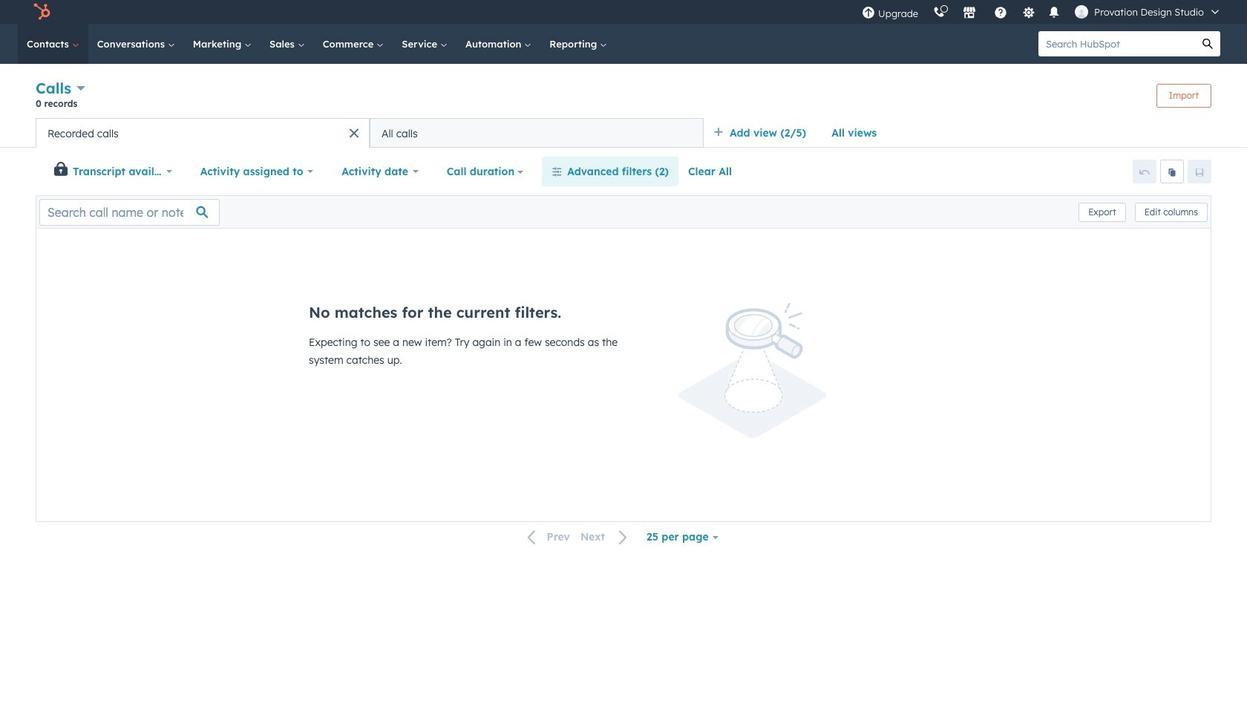 Task type: locate. For each thing, give the bounding box(es) containing it.
banner
[[36, 77, 1212, 118]]

Search HubSpot search field
[[1039, 31, 1196, 56]]

menu
[[855, 0, 1230, 24]]

pagination navigation
[[519, 527, 637, 547]]



Task type: describe. For each thing, give the bounding box(es) containing it.
Search call name or notes search field
[[39, 199, 220, 225]]

marketplaces image
[[963, 7, 977, 20]]

james peterson image
[[1076, 5, 1089, 19]]



Task type: vqa. For each thing, say whether or not it's contained in the screenshot.
menu
yes



